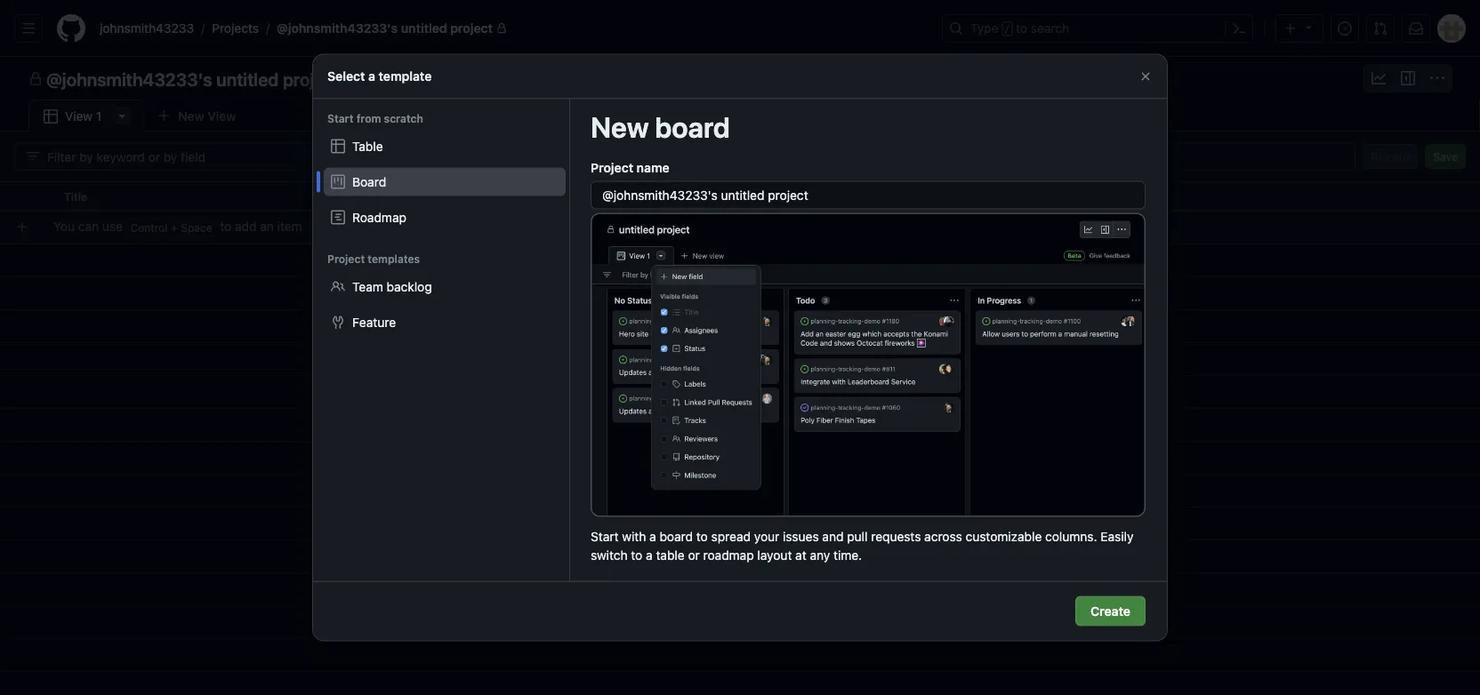 Task type: describe. For each thing, give the bounding box(es) containing it.
title
[[64, 190, 87, 203]]

use
[[102, 219, 123, 234]]

new view button
[[145, 102, 248, 130]]

1 vertical spatial a
[[650, 530, 656, 545]]

template
[[379, 69, 432, 84]]

type / to search
[[971, 21, 1070, 36]]

save button
[[1425, 144, 1466, 169]]

table
[[352, 139, 383, 153]]

johnsmith43233 link
[[93, 14, 201, 43]]

johnsmith43233
[[100, 21, 194, 36]]

project templates element
[[313, 273, 569, 337]]

git pull request image
[[1374, 21, 1388, 36]]

select a template alert dialog
[[313, 55, 1167, 641]]

select
[[327, 69, 365, 84]]

team backlog element
[[324, 273, 566, 301]]

johnsmith43233 / projects /
[[100, 21, 270, 36]]

item
[[277, 219, 302, 234]]

time.
[[834, 549, 862, 563]]

assignees column options image
[[779, 190, 794, 204]]

project image
[[331, 175, 345, 189]]

roadmap
[[352, 210, 407, 225]]

sc 9kayk9 0 image up save button
[[1431, 71, 1445, 85]]

team
[[352, 279, 383, 294]]

from
[[356, 113, 381, 125]]

row containing title
[[0, 181, 1480, 212]]

view filters region
[[14, 142, 1466, 171]]

an
[[260, 219, 274, 234]]

triangle down image
[[1302, 20, 1316, 34]]

table
[[656, 549, 685, 563]]

start with a board to spread your issues and pull requests across customizable columns. easily switch to a table or roadmap layout at any time.
[[591, 530, 1134, 563]]

team backlog
[[352, 279, 432, 294]]

grid containing you can use
[[0, 181, 1480, 696]]

and
[[822, 530, 844, 545]]

start for start from scratch
[[327, 113, 354, 125]]

@johnsmith43233's untitled project link
[[270, 14, 514, 43]]

plus image
[[1284, 21, 1298, 36]]

0 vertical spatial board
[[655, 110, 730, 144]]

discard button
[[1363, 144, 1418, 169]]

project templates
[[327, 253, 420, 266]]

assignees
[[643, 190, 697, 203]]

start with a board to spread your issues and pull requests across customizable columns. easily switch to a table or roadmap layout at any time. image
[[591, 213, 1146, 518]]

type
[[971, 21, 999, 36]]

/ for johnsmith43233
[[201, 21, 205, 36]]

table image
[[331, 139, 345, 153]]

space
[[181, 222, 212, 235]]

customizable
[[966, 530, 1042, 545]]

view options for view 1 image
[[115, 109, 129, 123]]

select a template
[[327, 69, 432, 84]]

0 vertical spatial a
[[368, 69, 375, 84]]

save
[[1433, 150, 1458, 163]]

or
[[688, 549, 700, 563]]

roadmap
[[703, 549, 754, 563]]

view inside popup button
[[208, 109, 236, 123]]

command palette image
[[1232, 21, 1246, 36]]

feature element
[[324, 308, 566, 337]]

project for project name
[[591, 161, 634, 175]]

homepage image
[[57, 14, 85, 43]]

close image
[[1139, 69, 1153, 84]]

backlog
[[387, 279, 432, 294]]

row inside grid
[[7, 211, 1480, 244]]

can
[[78, 219, 99, 234]]

1 horizontal spatial /
[[266, 21, 270, 36]]

tools image
[[331, 315, 345, 330]]

tab list containing new view
[[28, 100, 276, 133]]

pull
[[847, 530, 868, 545]]

you can use control + space to add an item
[[53, 219, 302, 235]]

you
[[53, 219, 75, 234]]

board
[[352, 174, 386, 189]]



Task type: vqa. For each thing, say whether or not it's contained in the screenshot.
3 link for documentation
no



Task type: locate. For each thing, give the bounding box(es) containing it.
0 horizontal spatial untitled
[[216, 69, 279, 89]]

1 vertical spatial start
[[591, 530, 619, 545]]

switch
[[591, 549, 628, 563]]

tab list
[[28, 100, 276, 133]]

0 horizontal spatial project
[[283, 69, 340, 89]]

start for start with a board to spread your issues and pull requests across customizable columns. easily switch to a table or roadmap layout at any time.
[[591, 530, 619, 545]]

requests
[[871, 530, 921, 545]]

1 horizontal spatial @johnsmith43233's
[[277, 21, 398, 36]]

1 vertical spatial project
[[283, 69, 340, 89]]

project
[[450, 21, 493, 36], [283, 69, 340, 89]]

0 horizontal spatial view
[[65, 109, 93, 124]]

new board
[[591, 110, 730, 144]]

control
[[131, 222, 167, 235]]

view
[[208, 109, 236, 123], [65, 109, 93, 124]]

grid
[[0, 181, 1480, 696]]

new inside select a template alert dialog
[[591, 110, 649, 144]]

notifications image
[[1409, 21, 1423, 36]]

board element
[[324, 168, 566, 196]]

1 vertical spatial project
[[327, 253, 365, 266]]

@johnsmith43233's untitled project up select a template
[[277, 21, 493, 36]]

view down 'projects' link
[[208, 109, 236, 123]]

@johnsmith43233's untitled project inside 'list'
[[277, 21, 493, 36]]

0 horizontal spatial sc 9kayk9 0 image
[[28, 72, 43, 86]]

board inside start with a board to spread your issues and pull requests across customizable columns. easily switch to a table or roadmap layout at any time.
[[660, 530, 693, 545]]

tab panel containing you can use
[[0, 132, 1480, 696]]

project name
[[591, 161, 670, 175]]

untitled inside 'list'
[[401, 21, 447, 36]]

projects link
[[205, 14, 266, 43]]

column header inside grid
[[0, 181, 53, 212]]

+
[[171, 222, 178, 235]]

sc 9kayk9 0 image inside view 1 link
[[44, 109, 58, 124]]

feature
[[352, 315, 396, 330]]

@johnsmith43233's inside 'list'
[[277, 21, 398, 36]]

to left add
[[220, 219, 232, 234]]

/ for type
[[1004, 23, 1011, 36]]

1 vertical spatial @johnsmith43233's untitled project
[[46, 69, 340, 89]]

@johnsmith43233's inside project navigation
[[46, 69, 212, 89]]

new right view options for view 1 icon
[[178, 109, 204, 123]]

list containing johnsmith43233 / projects /
[[93, 14, 931, 43]]

2 vertical spatial a
[[646, 549, 653, 563]]

/ right projects
[[266, 21, 270, 36]]

@johnsmith43233's untitled project
[[277, 21, 493, 36], [46, 69, 340, 89]]

1
[[96, 109, 102, 124]]

title column options image
[[601, 190, 616, 204]]

/
[[201, 21, 205, 36], [266, 21, 270, 36], [1004, 23, 1011, 36]]

view left 1
[[65, 109, 93, 124]]

new board region
[[0, 0, 1480, 696]]

0 vertical spatial project
[[591, 161, 634, 175]]

sc 9kayk9 0 image
[[1401, 71, 1415, 85], [28, 72, 43, 86]]

start inside start with a board to spread your issues and pull requests across customizable columns. easily switch to a table or roadmap layout at any time.
[[591, 530, 619, 545]]

sc 9kayk9 0 image down view 1 link
[[26, 149, 40, 164]]

1 vertical spatial untitled
[[216, 69, 279, 89]]

project navigation
[[0, 57, 1480, 100]]

to inside you can use control + space to add an item
[[220, 219, 232, 234]]

start
[[327, 113, 354, 125], [591, 530, 619, 545]]

add
[[235, 219, 257, 234]]

issue opened image
[[1338, 21, 1352, 36]]

any
[[810, 549, 830, 563]]

/ right type at top
[[1004, 23, 1011, 36]]

at
[[796, 549, 807, 563]]

sc 9kayk9 0 image up view 1 link
[[28, 72, 43, 86]]

1 horizontal spatial project
[[450, 21, 493, 36]]

start from scratch
[[327, 113, 423, 125]]

0 horizontal spatial @johnsmith43233's
[[46, 69, 212, 89]]

view 1 link
[[28, 100, 145, 133]]

1 horizontal spatial start
[[591, 530, 619, 545]]

create new item or add existing item image
[[15, 220, 29, 234]]

projects
[[212, 21, 259, 36]]

to down with
[[631, 549, 643, 563]]

1 horizontal spatial new
[[591, 110, 649, 144]]

0 vertical spatial untitled
[[401, 21, 447, 36]]

new for new view
[[178, 109, 204, 123]]

@johnsmith43233's untitled project up new view popup button
[[46, 69, 340, 89]]

1 horizontal spatial project
[[591, 161, 634, 175]]

0 horizontal spatial project
[[327, 253, 365, 266]]

0 horizontal spatial new
[[178, 109, 204, 123]]

2 horizontal spatial /
[[1004, 23, 1011, 36]]

start from scratch element
[[313, 132, 569, 232]]

to up or
[[696, 530, 708, 545]]

sc 9kayk9 0 image
[[1372, 71, 1386, 85], [1431, 71, 1445, 85], [44, 109, 58, 124], [26, 149, 40, 164]]

new up project name
[[591, 110, 649, 144]]

new view
[[178, 109, 236, 123]]

issues
[[783, 530, 819, 545]]

1 horizontal spatial sc 9kayk9 0 image
[[1401, 71, 1415, 85]]

across
[[925, 530, 962, 545]]

with
[[622, 530, 646, 545]]

untitled
[[401, 21, 447, 36], [216, 69, 279, 89]]

board up table in the bottom of the page
[[660, 530, 693, 545]]

board up name
[[655, 110, 730, 144]]

untitled down 'projects' link
[[216, 69, 279, 89]]

start up switch
[[591, 530, 619, 545]]

sc 9kayk9 0 image down git pull request icon
[[1372, 71, 1386, 85]]

people image
[[331, 280, 345, 294]]

@johnsmith43233's up select
[[277, 21, 398, 36]]

table element
[[324, 132, 566, 161]]

0 horizontal spatial /
[[201, 21, 205, 36]]

name
[[637, 161, 670, 175]]

@johnsmith43233's
[[277, 21, 398, 36], [46, 69, 212, 89]]

@johnsmith43233's untitled project inside project navigation
[[46, 69, 340, 89]]

list
[[93, 14, 931, 43]]

project inside project navigation
[[283, 69, 340, 89]]

row down view filters region
[[0, 181, 1480, 212]]

a right with
[[650, 530, 656, 545]]

start up table icon
[[327, 113, 354, 125]]

layout
[[758, 549, 792, 563]]

/ left projects
[[201, 21, 205, 36]]

sc 9kayk9 0 image down notifications 'icon'
[[1401, 71, 1415, 85]]

project inside @johnsmith43233's untitled project link
[[450, 21, 493, 36]]

columns.
[[1045, 530, 1097, 545]]

project left lock icon
[[450, 21, 493, 36]]

row down assignees column options image
[[7, 211, 1480, 244]]

project
[[591, 161, 634, 175], [327, 253, 365, 266]]

project for project templates
[[327, 253, 365, 266]]

2 view from the left
[[65, 109, 93, 124]]

view 1
[[65, 109, 102, 124]]

spread
[[711, 530, 751, 545]]

board
[[655, 110, 730, 144], [660, 530, 693, 545]]

new
[[178, 109, 204, 123], [591, 110, 649, 144]]

sc 9kayk9 0 image left view 1
[[44, 109, 58, 124]]

0 vertical spatial @johnsmith43233's
[[277, 21, 398, 36]]

roadmap element
[[324, 203, 566, 232]]

to left search
[[1016, 21, 1028, 36]]

new inside popup button
[[178, 109, 204, 123]]

tab panel
[[0, 132, 1480, 696]]

a
[[368, 69, 375, 84], [650, 530, 656, 545], [646, 549, 653, 563]]

sc 9kayk9 0 image inside view filters region
[[26, 149, 40, 164]]

1 vertical spatial @johnsmith43233's
[[46, 69, 212, 89]]

a right select
[[368, 69, 375, 84]]

0 vertical spatial start
[[327, 113, 354, 125]]

project up table icon
[[283, 69, 340, 89]]

to
[[1016, 21, 1028, 36], [220, 219, 232, 234], [696, 530, 708, 545], [631, 549, 643, 563]]

Project name text field
[[592, 182, 1145, 209]]

1 horizontal spatial view
[[208, 109, 236, 123]]

a left table in the bottom of the page
[[646, 549, 653, 563]]

search
[[1031, 21, 1070, 36]]

discard
[[1371, 150, 1410, 163]]

untitled up template
[[401, 21, 447, 36]]

1 vertical spatial board
[[660, 530, 693, 545]]

project roadmap image
[[331, 210, 345, 225]]

new for new board
[[591, 110, 649, 144]]

templates
[[368, 253, 420, 266]]

easily
[[1101, 530, 1134, 545]]

/ inside type / to search
[[1004, 23, 1011, 36]]

project up title column options icon
[[591, 161, 634, 175]]

untitled inside project navigation
[[216, 69, 279, 89]]

0 horizontal spatial start
[[327, 113, 354, 125]]

lock image
[[496, 23, 507, 34]]

row
[[0, 181, 1480, 212], [7, 211, 1480, 244]]

scratch
[[384, 113, 423, 125]]

1 horizontal spatial untitled
[[401, 21, 447, 36]]

1 view from the left
[[208, 109, 236, 123]]

row containing you can use
[[7, 211, 1480, 244]]

column header
[[0, 181, 53, 212]]

0 vertical spatial @johnsmith43233's untitled project
[[277, 21, 493, 36]]

your
[[754, 530, 780, 545]]

project up people icon
[[327, 253, 365, 266]]

0 vertical spatial project
[[450, 21, 493, 36]]

@johnsmith43233's up view options for view 1 icon
[[46, 69, 212, 89]]



